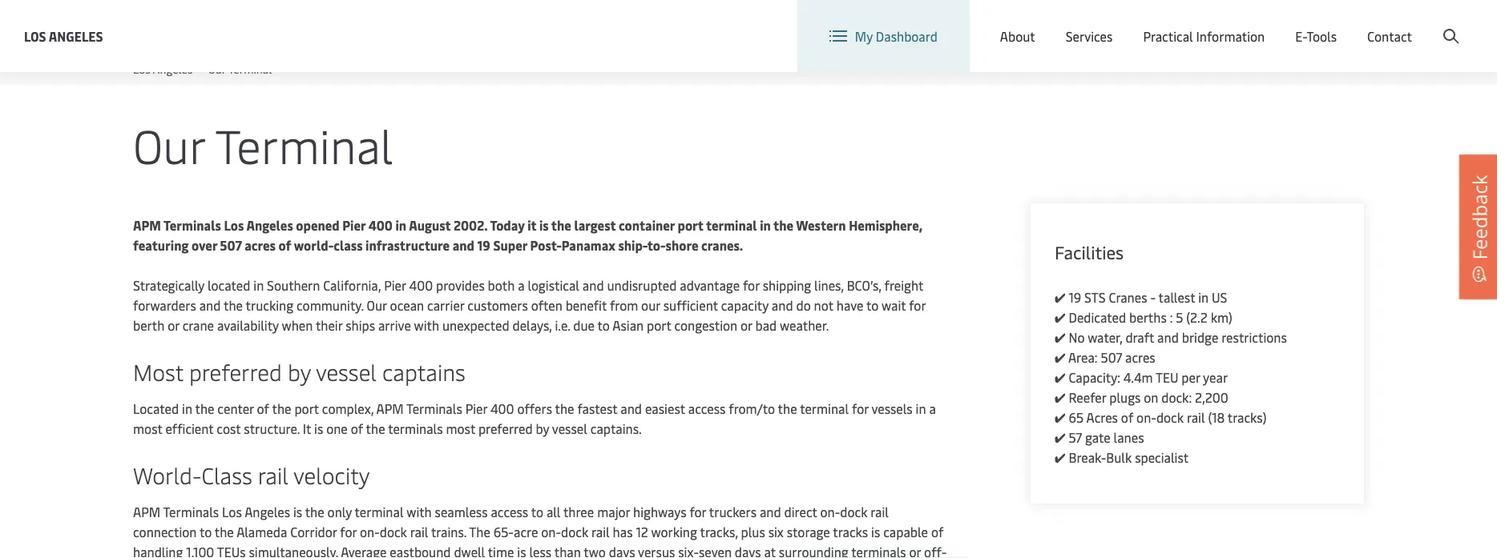 Task type: vqa. For each thing, say whether or not it's contained in the screenshot.
SOUTHERN
yes



Task type: locate. For each thing, give the bounding box(es) containing it.
port down our
[[647, 317, 671, 334]]

1 horizontal spatial or
[[741, 317, 752, 334]]

0 horizontal spatial our
[[133, 113, 205, 176]]

access inside located in the center of the port complex, apm terminals pier 400 offers the fastest and easiest access from/to the terminal for vessels in a most efficient cost structure. it is one of the terminals most preferred by vessel captains.
[[688, 400, 726, 418]]

0 horizontal spatial or
[[168, 317, 179, 334]]

weather.
[[780, 317, 829, 334]]

of inside ✔ 19 sts cranes - tallest in us ✔ dedicated berths : 5 (2.2 km) ✔ no water, draft and bridge restrictions ✔ area: 507 acres ✔ capacity: 4.4m teu per year ✔ reefer plugs on dock: 2,200 ✔ 65 acres of on-dock rail (18 tracks) ✔ 57 gate lanes ✔ break-bulk specialist
[[1121, 409, 1134, 426]]

1 days from the left
[[609, 544, 635, 559]]

year
[[1203, 369, 1228, 386]]

1 vertical spatial 19
[[1069, 289, 1082, 306]]

of up structure.
[[257, 400, 269, 418]]

panamax
[[562, 237, 616, 254]]

the
[[551, 217, 571, 234], [774, 217, 794, 234], [224, 297, 243, 314], [195, 400, 214, 418], [272, 400, 291, 418], [555, 400, 574, 418], [778, 400, 797, 418], [366, 420, 385, 438], [305, 504, 324, 521], [215, 524, 234, 541]]

dock up tracks
[[840, 504, 868, 521]]

1 vertical spatial acres
[[1125, 349, 1156, 366]]

all
[[547, 504, 561, 521]]

or down capable
[[909, 544, 921, 559]]

the up corridor
[[305, 504, 324, 521]]

apm for corridor
[[133, 504, 160, 521]]

0 horizontal spatial 19
[[477, 237, 491, 254]]

strategically located in southern california, pier 400 provides both a logistical and undisrupted advantage for shipping lines, bco's, freight forwarders and the trucking community. our ocean carrier customers often benefit from our sufficient capacity and do not have to wait for berth or crane availability when their ships arrive with unexpected delays, i.e. due to asian port congestion or bad weather.
[[133, 277, 926, 334]]

for left vessels
[[852, 400, 869, 418]]

los angeles link
[[24, 26, 103, 46], [133, 61, 193, 77]]

pier up class
[[343, 217, 366, 234]]

days down plus
[[735, 544, 761, 559]]

terminal left vessels
[[800, 400, 849, 418]]

tools
[[1307, 27, 1337, 45]]

2 vertical spatial port
[[295, 400, 319, 418]]

a right both
[[518, 277, 525, 294]]

and up six
[[760, 504, 781, 521]]

0 vertical spatial pier
[[343, 217, 366, 234]]

12
[[636, 524, 648, 541]]

2 vertical spatial terminals
[[163, 504, 219, 521]]

0 horizontal spatial 507
[[220, 237, 242, 254]]

apm right complex,
[[376, 400, 404, 418]]

terminals inside apm terminals los angeles is the only terminal with seamless access to all three major highways for truckers and direct on-dock rail connection to the alameda corridor for on-dock rail trains. the 65-acre on-dock rail has 12 working tracks, plus six storage tracks is capable of handling 1,100 teus simultaneously. average eastbound dwell time is less than two days versus six-seven days at surrounding terminals or of
[[163, 504, 219, 521]]

about button
[[1000, 0, 1035, 72]]

container
[[619, 217, 675, 234]]

located in the center of the port complex, apm terminals pier 400 offers the fastest and easiest access from/to the terminal for vessels in a most efficient cost structure. it is one of the terminals most preferred by vessel captains.
[[133, 400, 936, 438]]

✔
[[1055, 289, 1066, 306], [1055, 309, 1066, 326], [1055, 329, 1066, 346], [1055, 349, 1066, 366], [1055, 369, 1066, 386], [1055, 389, 1066, 406], [1055, 409, 1066, 426], [1055, 429, 1066, 446], [1055, 449, 1066, 467]]

1 horizontal spatial 507
[[1101, 349, 1122, 366]]

pier up ocean
[[384, 277, 406, 294]]

in inside "strategically located in southern california, pier 400 provides both a logistical and undisrupted advantage for shipping lines, bco's, freight forwarders and the trucking community. our ocean carrier customers often benefit from our sufficient capacity and do not have to wait for berth or crane availability when their ships arrive with unexpected delays, i.e. due to asian port congestion or bad weather."
[[254, 277, 264, 294]]

0 horizontal spatial preferred
[[189, 356, 282, 387]]

0 horizontal spatial terminal
[[355, 504, 404, 521]]

1 horizontal spatial pier
[[384, 277, 406, 294]]

the
[[469, 524, 490, 541]]

seamless
[[435, 504, 488, 521]]

0 vertical spatial los angeles link
[[24, 26, 103, 46]]

1 vertical spatial terminals
[[406, 400, 462, 418]]

1 horizontal spatial days
[[735, 544, 761, 559]]

✔ left no
[[1055, 329, 1066, 346]]

tallest
[[1159, 289, 1195, 306]]

only
[[328, 504, 352, 521]]

terminals up the connection
[[163, 504, 219, 521]]

19 left 'sts'
[[1069, 289, 1082, 306]]

los inside apm terminals los angeles opened pier 400 in august 2002. today it is the largest container port terminal in the western hemisphere, featuring over 507 acres of world-class infrastructure and 19 super post-panamax ship-to-shore cranes.
[[224, 217, 244, 234]]

pier inside apm terminals los angeles opened pier 400 in august 2002. today it is the largest container port terminal in the western hemisphere, featuring over 507 acres of world-class infrastructure and 19 super post-panamax ship-to-shore cranes.
[[343, 217, 366, 234]]

acre
[[514, 524, 538, 541]]

0 vertical spatial terminal
[[706, 217, 757, 234]]

0 horizontal spatial acres
[[245, 237, 276, 254]]

0 horizontal spatial port
[[295, 400, 319, 418]]

0 horizontal spatial most
[[133, 420, 162, 438]]

0 vertical spatial 507
[[220, 237, 242, 254]]

507 down water,
[[1101, 349, 1122, 366]]

2 vertical spatial our
[[367, 297, 387, 314]]

vessel
[[316, 356, 377, 387], [552, 420, 587, 438]]

1 horizontal spatial port
[[647, 317, 671, 334]]

when
[[282, 317, 313, 334]]

terminals inside located in the center of the port complex, apm terminals pier 400 offers the fastest and easiest access from/to the terminal for vessels in a most efficient cost structure. it is one of the terminals most preferred by vessel captains.
[[406, 400, 462, 418]]

about
[[1000, 27, 1035, 45]]

and down 2002.
[[453, 237, 475, 254]]

handling
[[133, 544, 183, 559]]

1 vertical spatial vessel
[[552, 420, 587, 438]]

the up teus
[[215, 524, 234, 541]]

port inside "strategically located in southern california, pier 400 provides both a logistical and undisrupted advantage for shipping lines, bco's, freight forwarders and the trucking community. our ocean carrier customers often benefit from our sufficient capacity and do not have to wait for berth or crane availability when their ships arrive with unexpected delays, i.e. due to asian port congestion or bad weather."
[[647, 317, 671, 334]]

and up crane
[[199, 297, 221, 314]]

community.
[[297, 297, 364, 314]]

on-
[[1137, 409, 1157, 426], [820, 504, 840, 521], [360, 524, 380, 541], [541, 524, 561, 541]]

my dashboard
[[855, 27, 938, 45]]

of right capable
[[931, 524, 944, 541]]

terminal inside apm terminals los angeles opened pier 400 in august 2002. today it is the largest container port terminal in the western hemisphere, featuring over 507 acres of world-class infrastructure and 19 super post-panamax ship-to-shore cranes.
[[706, 217, 757, 234]]

california,
[[323, 277, 381, 294]]

terminals up over on the left
[[164, 217, 221, 234]]

vessels
[[872, 400, 913, 418]]

2 horizontal spatial or
[[909, 544, 921, 559]]

of inside apm terminals los angeles opened pier 400 in august 2002. today it is the largest container port terminal in the western hemisphere, featuring over 507 acres of world-class infrastructure and 19 super post-panamax ship-to-shore cranes.
[[279, 237, 291, 254]]

1 vertical spatial 400
[[409, 277, 433, 294]]

the right offers
[[555, 400, 574, 418]]

2 vertical spatial terminal
[[355, 504, 404, 521]]

0 horizontal spatial access
[[491, 504, 528, 521]]

terminals for corridor
[[163, 504, 219, 521]]

port up it
[[295, 400, 319, 418]]

0 vertical spatial terminal
[[228, 61, 272, 77]]

terminals down captains
[[406, 400, 462, 418]]

1 vertical spatial terminal
[[215, 113, 393, 176]]

contact
[[1368, 27, 1412, 45]]

in up the trucking
[[254, 277, 264, 294]]

on- up the average
[[360, 524, 380, 541]]

my
[[855, 27, 873, 45]]

for down only
[[340, 524, 357, 541]]

0 horizontal spatial by
[[288, 356, 311, 387]]

working
[[651, 524, 697, 541]]

400 up infrastructure
[[368, 217, 393, 234]]

services button
[[1066, 0, 1113, 72]]

than
[[555, 544, 581, 559]]

✔ left 'sts'
[[1055, 289, 1066, 306]]

access right easiest
[[688, 400, 726, 418]]

✔ left the area:
[[1055, 349, 1066, 366]]

and up captains.
[[621, 400, 642, 418]]

berths
[[1129, 309, 1167, 326]]

-
[[1151, 289, 1156, 306]]

apm terminals los angeles is the only terminal with seamless access to all three major highways for truckers and direct on-dock rail connection to the alameda corridor for on-dock rail trains. the 65-acre on-dock rail has 12 working tracks, plus six storage tracks is capable of handling 1,100 teus simultaneously. average eastbound dwell time is less than two days versus six-seven days at surrounding terminals or of
[[133, 504, 947, 559]]

acres inside ✔ 19 sts cranes - tallest in us ✔ dedicated berths : 5 (2.2 km) ✔ no water, draft and bridge restrictions ✔ area: 507 acres ✔ capacity: 4.4m teu per year ✔ reefer plugs on dock: 2,200 ✔ 65 acres of on-dock rail (18 tracks) ✔ 57 gate lanes ✔ break-bulk specialist
[[1125, 349, 1156, 366]]

acres down draft
[[1125, 349, 1156, 366]]

✔ left reefer
[[1055, 389, 1066, 406]]

✔ left break-
[[1055, 449, 1066, 467]]

strategically
[[133, 277, 204, 294]]

of inside apm terminals los angeles is the only terminal with seamless access to all three major highways for truckers and direct on-dock rail connection to the alameda corridor for on-dock rail trains. the 65-acre on-dock rail has 12 working tracks, plus six storage tracks is capable of handling 1,100 teus simultaneously. average eastbound dwell time is less than two days versus six-seven days at surrounding terminals or of
[[931, 524, 944, 541]]

0 vertical spatial a
[[518, 277, 525, 294]]

507 right over on the left
[[220, 237, 242, 254]]

5 ✔ from the top
[[1055, 369, 1066, 386]]

and inside located in the center of the port complex, apm terminals pier 400 offers the fastest and easiest access from/to the terminal for vessels in a most efficient cost structure. it is one of the terminals most preferred by vessel captains.
[[621, 400, 642, 418]]

0 vertical spatial access
[[688, 400, 726, 418]]

most down located
[[133, 420, 162, 438]]

trains.
[[431, 524, 466, 541]]

connection
[[133, 524, 197, 541]]

dock
[[1157, 409, 1184, 426], [840, 504, 868, 521], [380, 524, 407, 541], [561, 524, 589, 541]]

with inside "strategically located in southern california, pier 400 provides both a logistical and undisrupted advantage for shipping lines, bco's, freight forwarders and the trucking community. our ocean carrier customers often benefit from our sufficient capacity and do not have to wait for berth or crane availability when their ships arrive with unexpected delays, i.e. due to asian port congestion or bad weather."
[[414, 317, 439, 334]]

in left western
[[760, 217, 771, 234]]

0 vertical spatial apm
[[133, 217, 161, 234]]

do
[[796, 297, 811, 314]]

✔ left dedicated
[[1055, 309, 1066, 326]]

opened
[[296, 217, 340, 234]]

0 vertical spatial 400
[[368, 217, 393, 234]]

and up benefit
[[583, 277, 604, 294]]

or down forwarders at the left of the page
[[168, 317, 179, 334]]

2 days from the left
[[735, 544, 761, 559]]

400 left offers
[[491, 400, 514, 418]]

(2.2
[[1187, 309, 1208, 326]]

terminals inside located in the center of the port complex, apm terminals pier 400 offers the fastest and easiest access from/to the terminal for vessels in a most efficient cost structure. it is one of the terminals most preferred by vessel captains.
[[388, 420, 443, 438]]

2 vertical spatial pier
[[465, 400, 487, 418]]

1 horizontal spatial acres
[[1125, 349, 1156, 366]]

1 vertical spatial a
[[929, 400, 936, 418]]

to right due
[[598, 317, 610, 334]]

0 horizontal spatial vessel
[[316, 356, 377, 387]]

1 vertical spatial apm
[[376, 400, 404, 418]]

2 horizontal spatial 400
[[491, 400, 514, 418]]

19 down 2002.
[[477, 237, 491, 254]]

us
[[1212, 289, 1228, 306]]

1 vertical spatial port
[[647, 317, 671, 334]]

global menu
[[1188, 15, 1261, 32]]

or left "bad"
[[741, 317, 752, 334]]

in right vessels
[[916, 400, 926, 418]]

1 ✔ from the top
[[1055, 289, 1066, 306]]

1 vertical spatial terminals
[[852, 544, 906, 559]]

1 vertical spatial preferred
[[478, 420, 533, 438]]

400 for provides
[[409, 277, 433, 294]]

a inside "strategically located in southern california, pier 400 provides both a logistical and undisrupted advantage for shipping lines, bco's, freight forwarders and the trucking community. our ocean carrier customers often benefit from our sufficient capacity and do not have to wait for berth or crane availability when their ships arrive with unexpected delays, i.e. due to asian port congestion or bad weather."
[[518, 277, 525, 294]]

in up infrastructure
[[396, 217, 407, 234]]

preferred down offers
[[478, 420, 533, 438]]

apm
[[133, 217, 161, 234], [376, 400, 404, 418], [133, 504, 160, 521]]

1 vertical spatial pier
[[384, 277, 406, 294]]

most down captains
[[446, 420, 475, 438]]

acres up located
[[245, 237, 276, 254]]

terminal right only
[[355, 504, 404, 521]]

pier inside located in the center of the port complex, apm terminals pier 400 offers the fastest and easiest access from/to the terminal for vessels in a most efficient cost structure. it is one of the terminals most preferred by vessel captains.
[[465, 400, 487, 418]]

sts
[[1085, 289, 1106, 306]]

the up structure.
[[272, 400, 291, 418]]

1 horizontal spatial los angeles link
[[133, 61, 193, 77]]

1 horizontal spatial a
[[929, 400, 936, 418]]

rail up eastbound
[[410, 524, 428, 541]]

acres for capacity:
[[1125, 349, 1156, 366]]

apm inside apm terminals los angeles opened pier 400 in august 2002. today it is the largest container port terminal in the western hemisphere, featuring over 507 acres of world-class infrastructure and 19 super post-panamax ship-to-shore cranes.
[[133, 217, 161, 234]]

preferred inside located in the center of the port complex, apm terminals pier 400 offers the fastest and easiest access from/to the terminal for vessels in a most efficient cost structure. it is one of the terminals most preferred by vessel captains.
[[478, 420, 533, 438]]

on- inside ✔ 19 sts cranes - tallest in us ✔ dedicated berths : 5 (2.2 km) ✔ no water, draft and bridge restrictions ✔ area: 507 acres ✔ capacity: 4.4m teu per year ✔ reefer plugs on dock: 2,200 ✔ 65 acres of on-dock rail (18 tracks) ✔ 57 gate lanes ✔ break-bulk specialist
[[1137, 409, 1157, 426]]

by down when
[[288, 356, 311, 387]]

apm inside apm terminals los angeles is the only terminal with seamless access to all three major highways for truckers and direct on-dock rail connection to the alameda corridor for on-dock rail trains. the 65-acre on-dock rail has 12 working tracks, plus six storage tracks is capable of handling 1,100 teus simultaneously. average eastbound dwell time is less than two days versus six-seven days at surrounding terminals or of
[[133, 504, 160, 521]]

most
[[133, 356, 183, 387]]

1 horizontal spatial our
[[208, 61, 226, 77]]

pier for opened
[[343, 217, 366, 234]]

pier inside "strategically located in southern california, pier 400 provides both a logistical and undisrupted advantage for shipping lines, bco's, freight forwarders and the trucking community. our ocean carrier customers often benefit from our sufficient capacity and do not have to wait for berth or crane availability when their ships arrive with unexpected delays, i.e. due to asian port congestion or bad weather."
[[384, 277, 406, 294]]

2 horizontal spatial pier
[[465, 400, 487, 418]]

vessel down fastest
[[552, 420, 587, 438]]

complex,
[[322, 400, 374, 418]]

world-
[[133, 460, 202, 490]]

plugs
[[1110, 389, 1141, 406]]

or inside apm terminals los angeles is the only terminal with seamless access to all three major highways for truckers and direct on-dock rail connection to the alameda corridor for on-dock rail trains. the 65-acre on-dock rail has 12 working tracks, plus six storage tracks is capable of handling 1,100 teus simultaneously. average eastbound dwell time is less than two days versus six-seven days at surrounding terminals or of
[[909, 544, 921, 559]]

0 horizontal spatial 400
[[368, 217, 393, 234]]

center
[[218, 400, 254, 418]]

in left us
[[1199, 289, 1209, 306]]

access
[[688, 400, 726, 418], [491, 504, 528, 521]]

0 vertical spatial preferred
[[189, 356, 282, 387]]

400 inside apm terminals los angeles opened pier 400 in august 2002. today it is the largest container port terminal in the western hemisphere, featuring over 507 acres of world-class infrastructure and 19 super post-panamax ship-to-shore cranes.
[[368, 217, 393, 234]]

1 horizontal spatial preferred
[[478, 420, 533, 438]]

port inside apm terminals los angeles opened pier 400 in august 2002. today it is the largest container port terminal in the western hemisphere, featuring over 507 acres of world-class infrastructure and 19 super post-panamax ship-to-shore cranes.
[[678, 217, 704, 234]]

port up shore
[[678, 217, 704, 234]]

draft
[[1126, 329, 1154, 346]]

19
[[477, 237, 491, 254], [1069, 289, 1082, 306]]

2 vertical spatial apm
[[133, 504, 160, 521]]

400 up ocean
[[409, 277, 433, 294]]

a right vessels
[[929, 400, 936, 418]]

lines,
[[814, 277, 844, 294]]

access up 65-
[[491, 504, 528, 521]]

0 horizontal spatial pier
[[343, 217, 366, 234]]

1 vertical spatial with
[[407, 504, 432, 521]]

2 horizontal spatial terminal
[[800, 400, 849, 418]]

0 vertical spatial terminals
[[164, 217, 221, 234]]

crane
[[183, 317, 214, 334]]

western
[[796, 217, 846, 234]]

it
[[528, 217, 537, 234]]

of up lanes
[[1121, 409, 1134, 426]]

with down the carrier at bottom
[[414, 317, 439, 334]]

and down :
[[1158, 329, 1179, 346]]

apm terminals los angeles opened pier 400 in august 2002. today it is the largest container port terminal in the western hemisphere, featuring over 507 acres of world-class infrastructure and 19 super post-panamax ship-to-shore cranes.
[[133, 217, 923, 254]]

terminal up 'cranes.'
[[706, 217, 757, 234]]

trucking
[[246, 297, 293, 314]]

days down the has
[[609, 544, 635, 559]]

terminals down captains
[[388, 420, 443, 438]]

login / create account
[[1337, 15, 1467, 32]]

ocean
[[390, 297, 424, 314]]

pier left offers
[[465, 400, 487, 418]]

hemisphere,
[[849, 217, 923, 234]]

for inside located in the center of the port complex, apm terminals pier 400 offers the fastest and easiest access from/to the terminal for vessels in a most efficient cost structure. it is one of the terminals most preferred by vessel captains.
[[852, 400, 869, 418]]

on
[[1144, 389, 1159, 406]]

on- down on
[[1137, 409, 1157, 426]]

1 vertical spatial 507
[[1101, 349, 1122, 366]]

0 horizontal spatial days
[[609, 544, 635, 559]]

is
[[539, 217, 549, 234], [314, 420, 323, 438], [293, 504, 302, 521], [871, 524, 880, 541], [517, 544, 526, 559]]

by down offers
[[536, 420, 549, 438]]

0 vertical spatial terminals
[[388, 420, 443, 438]]

apm up the connection
[[133, 504, 160, 521]]

terminal inside apm terminals los angeles is the only terminal with seamless access to all three major highways for truckers and direct on-dock rail connection to the alameda corridor for on-dock rail trains. the 65-acre on-dock rail has 12 working tracks, plus six storage tracks is capable of handling 1,100 teus simultaneously. average eastbound dwell time is less than two days versus six-seven days at surrounding terminals or of
[[355, 504, 404, 521]]

2 horizontal spatial our
[[367, 297, 387, 314]]

2 vertical spatial 400
[[491, 400, 514, 418]]

65-
[[494, 524, 514, 541]]

average
[[341, 544, 387, 559]]

1 vertical spatial access
[[491, 504, 528, 521]]

three
[[563, 504, 594, 521]]

and inside apm terminals los angeles is the only terminal with seamless access to all three major highways for truckers and direct on-dock rail connection to the alameda corridor for on-dock rail trains. the 65-acre on-dock rail has 12 working tracks, plus six storage tracks is capable of handling 1,100 teus simultaneously. average eastbound dwell time is less than two days versus six-seven days at surrounding terminals or of
[[760, 504, 781, 521]]

preferred up center
[[189, 356, 282, 387]]

a inside located in the center of the port complex, apm terminals pier 400 offers the fastest and easiest access from/to the terminal for vessels in a most efficient cost structure. it is one of the terminals most preferred by vessel captains.
[[929, 400, 936, 418]]

507
[[220, 237, 242, 254], [1101, 349, 1122, 366]]

1 horizontal spatial access
[[688, 400, 726, 418]]

rail up capable
[[871, 504, 889, 521]]

rail inside ✔ 19 sts cranes - tallest in us ✔ dedicated berths : 5 (2.2 km) ✔ no water, draft and bridge restrictions ✔ area: 507 acres ✔ capacity: 4.4m teu per year ✔ reefer plugs on dock: 2,200 ✔ 65 acres of on-dock rail (18 tracks) ✔ 57 gate lanes ✔ break-bulk specialist
[[1187, 409, 1205, 426]]

2 horizontal spatial port
[[678, 217, 704, 234]]

1 horizontal spatial by
[[536, 420, 549, 438]]

terminals down capable
[[852, 544, 906, 559]]

terminals inside apm terminals los angeles opened pier 400 in august 2002. today it is the largest container port terminal in the western hemisphere, featuring over 507 acres of world-class infrastructure and 19 super post-panamax ship-to-shore cranes.
[[164, 217, 221, 234]]

0 vertical spatial vessel
[[316, 356, 377, 387]]

1 horizontal spatial most
[[446, 420, 475, 438]]

acres inside apm terminals los angeles opened pier 400 in august 2002. today it is the largest container port terminal in the western hemisphere, featuring over 507 acres of world-class infrastructure and 19 super post-panamax ship-to-shore cranes.
[[245, 237, 276, 254]]

practical information button
[[1143, 0, 1265, 72]]

0 vertical spatial 19
[[477, 237, 491, 254]]

shipping
[[763, 277, 811, 294]]

terminal
[[228, 61, 272, 77], [215, 113, 393, 176]]

class
[[334, 237, 363, 254]]

400 inside "strategically located in southern california, pier 400 provides both a logistical and undisrupted advantage for shipping lines, bco's, freight forwarders and the trucking community. our ocean carrier customers often benefit from our sufficient capacity and do not have to wait for berth or crane availability when their ships arrive with unexpected delays, i.e. due to asian port congestion or bad weather."
[[409, 277, 433, 294]]

0 vertical spatial acres
[[245, 237, 276, 254]]

0 vertical spatial port
[[678, 217, 704, 234]]

507 inside ✔ 19 sts cranes - tallest in us ✔ dedicated berths : 5 (2.2 km) ✔ no water, draft and bridge restrictions ✔ area: 507 acres ✔ capacity: 4.4m teu per year ✔ reefer plugs on dock: 2,200 ✔ 65 acres of on-dock rail (18 tracks) ✔ 57 gate lanes ✔ break-bulk specialist
[[1101, 349, 1122, 366]]

for
[[743, 277, 760, 294], [909, 297, 926, 314], [852, 400, 869, 418], [690, 504, 706, 521], [340, 524, 357, 541]]

1 horizontal spatial terminal
[[706, 217, 757, 234]]

with
[[414, 317, 439, 334], [407, 504, 432, 521]]

restrictions
[[1222, 329, 1287, 346]]

los inside apm terminals los angeles is the only terminal with seamless access to all three major highways for truckers and direct on-dock rail connection to the alameda corridor for on-dock rail trains. the 65-acre on-dock rail has 12 working tracks, plus six storage tracks is capable of handling 1,100 teus simultaneously. average eastbound dwell time is less than two days versus six-seven days at surrounding terminals or of
[[222, 504, 242, 521]]

1 horizontal spatial terminals
[[852, 544, 906, 559]]

1 vertical spatial by
[[536, 420, 549, 438]]

corridor
[[290, 524, 337, 541]]

6 ✔ from the top
[[1055, 389, 1066, 406]]

feedback
[[1467, 175, 1493, 260]]

the down located
[[224, 297, 243, 314]]

acres for world-
[[245, 237, 276, 254]]

vessel up complex,
[[316, 356, 377, 387]]

0 vertical spatial with
[[414, 317, 439, 334]]

3 ✔ from the top
[[1055, 329, 1066, 346]]

1 horizontal spatial 400
[[409, 277, 433, 294]]

reefer
[[1069, 389, 1106, 406]]

19 inside apm terminals los angeles opened pier 400 in august 2002. today it is the largest container port terminal in the western hemisphere, featuring over 507 acres of world-class infrastructure and 19 super post-panamax ship-to-shore cranes.
[[477, 237, 491, 254]]

of left world-
[[279, 237, 291, 254]]

✔ left 65
[[1055, 409, 1066, 426]]

✔ left 57
[[1055, 429, 1066, 446]]

507 inside apm terminals los angeles opened pier 400 in august 2002. today it is the largest container port terminal in the western hemisphere, featuring over 507 acres of world-class infrastructure and 19 super post-panamax ship-to-shore cranes.
[[220, 237, 242, 254]]

1 vertical spatial terminal
[[800, 400, 849, 418]]

with up trains. in the left bottom of the page
[[407, 504, 432, 521]]

1 horizontal spatial 19
[[1069, 289, 1082, 306]]

0 horizontal spatial a
[[518, 277, 525, 294]]

1 horizontal spatial vessel
[[552, 420, 587, 438]]

2002.
[[454, 217, 488, 234]]

in
[[396, 217, 407, 234], [760, 217, 771, 234], [254, 277, 264, 294], [1199, 289, 1209, 306], [182, 400, 192, 418], [916, 400, 926, 418]]

the up efficient
[[195, 400, 214, 418]]

cranes.
[[701, 237, 743, 254]]

0 horizontal spatial terminals
[[388, 420, 443, 438]]



Task type: describe. For each thing, give the bounding box(es) containing it.
1 most from the left
[[133, 420, 162, 438]]

and inside ✔ 19 sts cranes - tallest in us ✔ dedicated berths : 5 (2.2 km) ✔ no water, draft and bridge restrictions ✔ area: 507 acres ✔ capacity: 4.4m teu per year ✔ reefer plugs on dock: 2,200 ✔ 65 acres of on-dock rail (18 tracks) ✔ 57 gate lanes ✔ break-bulk specialist
[[1158, 329, 1179, 346]]

break-
[[1069, 449, 1106, 467]]

have
[[837, 297, 864, 314]]

rail down structure.
[[258, 460, 288, 490]]

507 for area:
[[1101, 349, 1122, 366]]

dock inside ✔ 19 sts cranes - tallest in us ✔ dedicated berths : 5 (2.2 km) ✔ no water, draft and bridge restrictions ✔ area: 507 acres ✔ capacity: 4.4m teu per year ✔ reefer plugs on dock: 2,200 ✔ 65 acres of on-dock rail (18 tracks) ✔ 57 gate lanes ✔ break-bulk specialist
[[1157, 409, 1184, 426]]

advantage
[[680, 277, 740, 294]]

per
[[1182, 369, 1200, 386]]

world-class rail velocity
[[133, 460, 370, 490]]

august
[[409, 217, 451, 234]]

0 vertical spatial by
[[288, 356, 311, 387]]

provides
[[436, 277, 485, 294]]

at
[[764, 544, 776, 559]]

class
[[202, 460, 252, 490]]

2 most from the left
[[446, 420, 475, 438]]

six
[[768, 524, 784, 541]]

pier for california,
[[384, 277, 406, 294]]

9 ✔ from the top
[[1055, 449, 1066, 467]]

57
[[1069, 429, 1082, 446]]

services
[[1066, 27, 1113, 45]]

8 ✔ from the top
[[1055, 429, 1066, 446]]

both
[[488, 277, 515, 294]]

direct
[[784, 504, 817, 521]]

six-
[[678, 544, 699, 559]]

bridge
[[1182, 329, 1219, 346]]

switch location
[[1046, 15, 1137, 32]]

>
[[199, 61, 205, 77]]

4 ✔ from the top
[[1055, 349, 1066, 366]]

to left all on the bottom left
[[531, 504, 544, 521]]

plus
[[741, 524, 765, 541]]

the down complex,
[[366, 420, 385, 438]]

contact button
[[1368, 0, 1412, 72]]

structure.
[[244, 420, 300, 438]]

due
[[573, 317, 595, 334]]

/
[[1371, 15, 1377, 32]]

bad
[[756, 317, 777, 334]]

angeles inside apm terminals los angeles is the only terminal with seamless access to all three major highways for truckers and direct on-dock rail connection to the alameda corridor for on-dock rail trains. the 65-acre on-dock rail has 12 working tracks, plus six storage tracks is capable of handling 1,100 teus simultaneously. average eastbound dwell time is less than two days versus six-seven days at surrounding terminals or of
[[245, 504, 290, 521]]

rail up two
[[592, 524, 610, 541]]

berth
[[133, 317, 165, 334]]

vessel inside located in the center of the port complex, apm terminals pier 400 offers the fastest and easiest access from/to the terminal for vessels in a most efficient cost structure. it is one of the terminals most preferred by vessel captains.
[[552, 420, 587, 438]]

for up capacity
[[743, 277, 760, 294]]

to up the 1,100
[[200, 524, 212, 541]]

by inside located in the center of the port complex, apm terminals pier 400 offers the fastest and easiest access from/to the terminal for vessels in a most efficient cost structure. it is one of the terminals most preferred by vessel captains.
[[536, 420, 549, 438]]

availability
[[217, 317, 279, 334]]

alameda
[[237, 524, 287, 541]]

0 vertical spatial our
[[208, 61, 226, 77]]

e-tools
[[1296, 27, 1337, 45]]

the right 'from/to'
[[778, 400, 797, 418]]

with inside apm terminals los angeles is the only terminal with seamless access to all three major highways for truckers and direct on-dock rail connection to the alameda corridor for on-dock rail trains. the 65-acre on-dock rail has 12 working tracks, plus six storage tracks is capable of handling 1,100 teus simultaneously. average eastbound dwell time is less than two days versus six-seven days at surrounding terminals or of
[[407, 504, 432, 521]]

area:
[[1069, 349, 1098, 366]]

surrounding
[[779, 544, 849, 559]]

login / create account link
[[1308, 0, 1467, 47]]

used ship-to-shore (sts) cranes in north america image
[[0, 0, 1497, 55]]

fastest
[[577, 400, 618, 418]]

e-
[[1296, 27, 1307, 45]]

✔ 19 sts cranes - tallest in us ✔ dedicated berths : 5 (2.2 km) ✔ no water, draft and bridge restrictions ✔ area: 507 acres ✔ capacity: 4.4m teu per year ✔ reefer plugs on dock: 2,200 ✔ 65 acres of on-dock rail (18 tracks) ✔ 57 gate lanes ✔ break-bulk specialist
[[1055, 289, 1287, 467]]

undisrupted
[[607, 277, 677, 294]]

capacity:
[[1069, 369, 1121, 386]]

400 inside located in the center of the port complex, apm terminals pier 400 offers the fastest and easiest access from/to the terminal for vessels in a most efficient cost structure. it is one of the terminals most preferred by vessel captains.
[[491, 400, 514, 418]]

in inside ✔ 19 sts cranes - tallest in us ✔ dedicated berths : 5 (2.2 km) ✔ no water, draft and bridge restrictions ✔ area: 507 acres ✔ capacity: 4.4m teu per year ✔ reefer plugs on dock: 2,200 ✔ 65 acres of on-dock rail (18 tracks) ✔ 57 gate lanes ✔ break-bulk specialist
[[1199, 289, 1209, 306]]

terminals inside apm terminals los angeles is the only terminal with seamless access to all three major highways for truckers and direct on-dock rail connection to the alameda corridor for on-dock rail trains. the 65-acre on-dock rail has 12 working tracks, plus six storage tracks is capable of handling 1,100 teus simultaneously. average eastbound dwell time is less than two days versus six-seven days at surrounding terminals or of
[[852, 544, 906, 559]]

highways
[[633, 504, 687, 521]]

0 horizontal spatial los angeles link
[[24, 26, 103, 46]]

our inside "strategically located in southern california, pier 400 provides both a logistical and undisrupted advantage for shipping lines, bco's, freight forwarders and the trucking community. our ocean carrier customers often benefit from our sufficient capacity and do not have to wait for berth or crane availability when their ships arrive with unexpected delays, i.e. due to asian port congestion or bad weather."
[[367, 297, 387, 314]]

today
[[490, 217, 525, 234]]

tracks)
[[1228, 409, 1267, 426]]

shore
[[666, 237, 699, 254]]

ship-
[[618, 237, 648, 254]]

the inside "strategically located in southern california, pier 400 provides both a logistical and undisrupted advantage for shipping lines, bco's, freight forwarders and the trucking community. our ocean carrier customers often benefit from our sufficient capacity and do not have to wait for berth or crane availability when their ships arrive with unexpected delays, i.e. due to asian port congestion or bad weather."
[[224, 297, 243, 314]]

is inside located in the center of the port complex, apm terminals pier 400 offers the fastest and easiest access from/to the terminal for vessels in a most efficient cost structure. it is one of the terminals most preferred by vessel captains.
[[314, 420, 323, 438]]

our terminal
[[133, 113, 393, 176]]

km)
[[1211, 309, 1233, 326]]

1,100
[[186, 544, 214, 559]]

to left the 'wait'
[[867, 297, 879, 314]]

one
[[326, 420, 348, 438]]

dock up than
[[561, 524, 589, 541]]

1 vertical spatial our
[[133, 113, 205, 176]]

ships
[[346, 317, 375, 334]]

create
[[1380, 15, 1417, 32]]

tracks
[[833, 524, 868, 541]]

switch location button
[[1021, 15, 1137, 32]]

often
[[531, 297, 563, 314]]

gate
[[1085, 429, 1111, 446]]

no
[[1069, 329, 1085, 346]]

water,
[[1088, 329, 1123, 346]]

the left western
[[774, 217, 794, 234]]

2 ✔ from the top
[[1055, 309, 1066, 326]]

dock up eastbound
[[380, 524, 407, 541]]

over
[[192, 237, 217, 254]]

and inside apm terminals los angeles opened pier 400 in august 2002. today it is the largest container port terminal in the western hemisphere, featuring over 507 acres of world-class infrastructure and 19 super post-panamax ship-to-shore cranes.
[[453, 237, 475, 254]]

1 vertical spatial los angeles link
[[133, 61, 193, 77]]

on- down all on the bottom left
[[541, 524, 561, 541]]

terminal inside located in the center of the port complex, apm terminals pier 400 offers the fastest and easiest access from/to the terminal for vessels in a most efficient cost structure. it is one of the terminals most preferred by vessel captains.
[[800, 400, 849, 418]]

two
[[584, 544, 606, 559]]

captains
[[382, 356, 466, 387]]

bulk
[[1106, 449, 1132, 467]]

cranes
[[1109, 289, 1147, 306]]

southern
[[267, 277, 320, 294]]

to-
[[648, 237, 666, 254]]

angeles inside apm terminals los angeles opened pier 400 in august 2002. today it is the largest container port terminal in the western hemisphere, featuring over 507 acres of world-class infrastructure and 19 super post-panamax ship-to-shore cranes.
[[246, 217, 293, 234]]

in up efficient
[[182, 400, 192, 418]]

apm for world-
[[133, 217, 161, 234]]

on- up tracks
[[820, 504, 840, 521]]

teus
[[217, 544, 246, 559]]

4.4m
[[1124, 369, 1153, 386]]

most preferred by vessel captains
[[133, 356, 466, 387]]

7 ✔ from the top
[[1055, 409, 1066, 426]]

super
[[493, 237, 527, 254]]

of right one
[[351, 420, 363, 438]]

arrive
[[378, 317, 411, 334]]

los angeles > our terminal
[[133, 61, 272, 77]]

information
[[1196, 27, 1265, 45]]

capable
[[883, 524, 928, 541]]

400 for in
[[368, 217, 393, 234]]

for up tracks,
[[690, 504, 706, 521]]

for right the 'wait'
[[909, 297, 926, 314]]

terminals for world-
[[164, 217, 221, 234]]

e-tools button
[[1296, 0, 1337, 72]]

account
[[1420, 15, 1467, 32]]

507 for over
[[220, 237, 242, 254]]

from
[[610, 297, 638, 314]]

19 inside ✔ 19 sts cranes - tallest in us ✔ dedicated berths : 5 (2.2 km) ✔ no water, draft and bridge restrictions ✔ area: 507 acres ✔ capacity: 4.4m teu per year ✔ reefer plugs on dock: 2,200 ✔ 65 acres of on-dock rail (18 tracks) ✔ 57 gate lanes ✔ break-bulk specialist
[[1069, 289, 1082, 306]]

:
[[1170, 309, 1173, 326]]

congestion
[[674, 317, 738, 334]]

port inside located in the center of the port complex, apm terminals pier 400 offers the fastest and easiest access from/to the terminal for vessels in a most efficient cost structure. it is one of the terminals most preferred by vessel captains.
[[295, 400, 319, 418]]

delays,
[[513, 317, 552, 334]]

storage
[[787, 524, 830, 541]]

access inside apm terminals los angeles is the only terminal with seamless access to all three major highways for truckers and direct on-dock rail connection to the alameda corridor for on-dock rail trains. the 65-acre on-dock rail has 12 working tracks, plus six storage tracks is capable of handling 1,100 teus simultaneously. average eastbound dwell time is less than two days versus six-seven days at surrounding terminals or of
[[491, 504, 528, 521]]

customers
[[468, 297, 528, 314]]

global
[[1188, 15, 1225, 32]]

is inside apm terminals los angeles opened pier 400 in august 2002. today it is the largest container port terminal in the western hemisphere, featuring over 507 acres of world-class infrastructure and 19 super post-panamax ship-to-shore cranes.
[[539, 217, 549, 234]]

the up post-
[[551, 217, 571, 234]]

los angeles
[[24, 27, 103, 44]]

and down shipping
[[772, 297, 793, 314]]

benefit
[[566, 297, 607, 314]]

i.e.
[[555, 317, 570, 334]]

apm inside located in the center of the port complex, apm terminals pier 400 offers the fastest and easiest access from/to the terminal for vessels in a most efficient cost structure. it is one of the terminals most preferred by vessel captains.
[[376, 400, 404, 418]]

not
[[814, 297, 834, 314]]

located
[[133, 400, 179, 418]]



